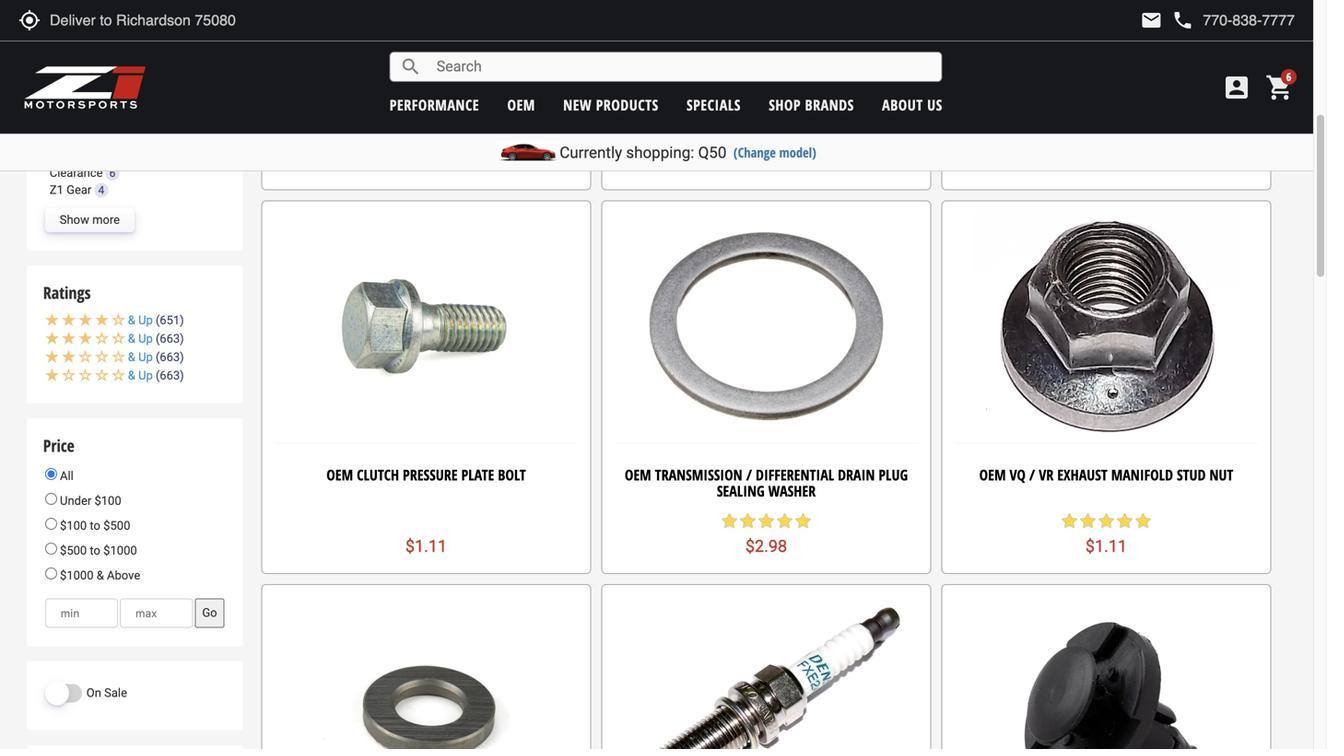 Task type: vqa. For each thing, say whether or not it's contained in the screenshot.


Task type: locate. For each thing, give the bounding box(es) containing it.
3 & up 663 from the top
[[128, 369, 180, 383]]

$1000 up above
[[103, 544, 137, 558]]

1 show more button from the top
[[45, 10, 135, 34]]

nissan
[[346, 81, 389, 101], [620, 81, 663, 101]]

oem for oem transmission / differential drain plug sealing washer
[[625, 465, 652, 485]]

oil
[[393, 81, 412, 101]]

plate
[[461, 465, 494, 485]]

$1.11 inside star star star star star $1.11
[[1086, 537, 1128, 557]]

washer
[[489, 81, 537, 101], [769, 481, 816, 501]]

/ left differential
[[746, 465, 752, 485]]

0 vertical spatial washer
[[489, 81, 537, 101]]

to down $100 to $500
[[90, 544, 100, 558]]

gear
[[66, 183, 92, 197]]

transmission up star star star star star $2.98
[[655, 465, 743, 485]]

$9.19
[[746, 153, 787, 173]]

0 vertical spatial $100
[[94, 494, 121, 508]]

more
[[92, 15, 120, 29], [92, 213, 120, 227]]

vq
[[1010, 465, 1026, 485]]

2 more from the top
[[92, 213, 120, 227]]

1 / from the left
[[746, 465, 752, 485]]

1 vertical spatial show more
[[60, 213, 120, 227]]

show right my_location
[[60, 15, 89, 29]]

show more
[[60, 15, 120, 29], [60, 213, 120, 227]]

star star star star star $0.98
[[380, 128, 473, 173]]

0 horizontal spatial $500
[[60, 544, 87, 558]]

1 horizontal spatial $500
[[103, 519, 130, 533]]

1 vertical spatial show more button
[[45, 208, 135, 232]]

0 horizontal spatial $1.11
[[406, 537, 447, 557]]

1 horizontal spatial transmission
[[789, 81, 877, 101]]

&
[[128, 314, 135, 327], [128, 332, 135, 346], [128, 350, 135, 364], [128, 369, 135, 383], [97, 569, 104, 583]]

2 $1.11 from the left
[[1086, 537, 1128, 557]]

/ for differential
[[746, 465, 752, 485]]

show down gear
[[60, 213, 89, 227]]

0 vertical spatial to
[[90, 519, 100, 533]]

to
[[90, 519, 100, 533], [90, 544, 100, 558]]

4 up from the top
[[138, 369, 153, 383]]

1 vertical spatial plug
[[879, 465, 908, 485]]

/ for vr
[[1030, 465, 1036, 485]]

about
[[882, 95, 924, 115]]

(change
[[734, 143, 776, 161]]

z1 motorsports logo image
[[23, 65, 147, 111]]

transmission
[[789, 81, 877, 101], [655, 465, 743, 485]]

663
[[160, 332, 180, 346], [160, 350, 180, 364], [160, 369, 180, 383]]

1 vertical spatial more
[[92, 213, 120, 227]]

None radio
[[45, 493, 57, 505], [45, 518, 57, 530], [45, 493, 57, 505], [45, 518, 57, 530]]

oem inside oem long life blue coolant (antifreeze) - 50/50 pre-mixed
[[956, 81, 982, 101]]

$100 up $100 to $500
[[94, 494, 121, 508]]

$0.98
[[406, 153, 447, 173]]

0 vertical spatial transmission
[[789, 81, 877, 101]]

2 vertical spatial 663
[[160, 369, 180, 383]]

$1.11 down oem clutch pressure plate bolt
[[406, 537, 447, 557]]

1 vertical spatial 663
[[160, 350, 180, 364]]

$2.98
[[746, 537, 787, 557]]

/ left vr
[[1030, 465, 1036, 485]]

about us link
[[882, 95, 943, 115]]

show more button down 4
[[45, 208, 135, 232]]

0 vertical spatial drain
[[416, 81, 453, 101]]

$500 to $1000
[[57, 544, 137, 558]]

parts
[[122, 132, 150, 146]]

above
[[107, 569, 140, 583]]

1 up from the top
[[138, 314, 153, 327]]

2 to from the top
[[90, 544, 100, 558]]

blue
[[1048, 81, 1076, 101]]

1 horizontal spatial nissan
[[620, 81, 663, 101]]

Search search field
[[422, 53, 942, 81]]

coolant
[[1079, 81, 1133, 101]]

plug
[[456, 81, 486, 101], [879, 465, 908, 485]]

2 & up 663 from the top
[[128, 350, 180, 364]]

$100
[[94, 494, 121, 508], [60, 519, 87, 533]]

oem for oem clutch pressure plate bolt
[[327, 465, 353, 485]]

$1000 down $500 to $1000
[[60, 569, 94, 583]]

drain
[[416, 81, 453, 101], [838, 465, 875, 485]]

fluid
[[880, 81, 913, 101]]

phone link
[[1172, 9, 1295, 31]]

None radio
[[45, 468, 57, 480], [45, 543, 57, 555], [45, 568, 57, 580], [45, 468, 57, 480], [45, 543, 57, 555], [45, 568, 57, 580]]

show more down 4
[[60, 213, 120, 227]]

$500 down $100 to $500
[[60, 544, 87, 558]]

washer left new in the top left of the page
[[489, 81, 537, 101]]

2 show more button from the top
[[45, 208, 135, 232]]

/
[[746, 465, 752, 485], [1030, 465, 1036, 485]]

1 vertical spatial drain
[[838, 465, 875, 485]]

sale
[[104, 687, 127, 700]]

2 show more from the top
[[60, 213, 120, 227]]

0 vertical spatial show
[[60, 15, 89, 29]]

1 horizontal spatial drain
[[838, 465, 875, 485]]

$1.11 down oem vq / vr exhaust manifold stud nut at the right
[[1086, 537, 1128, 557]]

-
[[1216, 81, 1221, 101]]

max number field
[[120, 599, 193, 628]]

bolt
[[498, 465, 526, 485]]

0 horizontal spatial washer
[[489, 81, 537, 101]]

1 horizontal spatial washer
[[769, 481, 816, 501]]

$1000
[[103, 544, 137, 558], [60, 569, 94, 583]]

1 vertical spatial show
[[60, 213, 89, 227]]

to for $500
[[90, 544, 100, 558]]

0 horizontal spatial transmission
[[655, 465, 743, 485]]

oem
[[316, 81, 343, 101], [956, 81, 982, 101], [508, 95, 536, 115], [327, 465, 353, 485], [625, 465, 652, 485], [980, 465, 1006, 485]]

pressure
[[403, 465, 458, 485]]

1 vertical spatial washer
[[769, 481, 816, 501]]

all
[[57, 469, 74, 483]]

specials link
[[687, 95, 741, 115]]

0 vertical spatial $500
[[103, 519, 130, 533]]

manifold
[[1112, 465, 1174, 485]]

2 nissan from the left
[[620, 81, 663, 101]]

transmission left fluid
[[789, 81, 877, 101]]

1 horizontal spatial /
[[1030, 465, 1036, 485]]

651
[[160, 314, 180, 327]]

nissan left oil
[[346, 81, 389, 101]]

1 horizontal spatial $1.11
[[1086, 537, 1128, 557]]

1 vertical spatial & up 663
[[128, 350, 180, 364]]

drain right oil
[[416, 81, 453, 101]]

long
[[986, 81, 1018, 101]]

0 vertical spatial show more
[[60, 15, 120, 29]]

star star star star star $9.19
[[721, 128, 813, 173]]

matic-
[[667, 81, 708, 101]]

2 vertical spatial & up 663
[[128, 369, 180, 383]]

$500
[[103, 519, 130, 533], [60, 544, 87, 558]]

oem inside oem transmission / differential drain plug sealing washer
[[625, 465, 652, 485]]

0 horizontal spatial /
[[746, 465, 752, 485]]

oem for oem link at the top left
[[508, 95, 536, 115]]

/ inside oem transmission / differential drain plug sealing washer
[[746, 465, 752, 485]]

my_location
[[18, 9, 41, 31]]

show more right my_location
[[60, 15, 120, 29]]

$500 up $500 to $1000
[[103, 519, 130, 533]]

more up z1 motorsports logo
[[92, 15, 120, 29]]

4
[[98, 184, 104, 197]]

0 vertical spatial & up 663
[[128, 332, 180, 346]]

2 up from the top
[[138, 332, 153, 346]]

price
[[43, 435, 75, 457]]

0 vertical spatial 663
[[160, 332, 180, 346]]

oem nissan oil drain plug washer
[[316, 81, 537, 101]]

0 horizontal spatial $1000
[[60, 569, 94, 583]]

2 / from the left
[[1030, 465, 1036, 485]]

to up $500 to $1000
[[90, 519, 100, 533]]

1 vertical spatial $100
[[60, 519, 87, 533]]

nissan left matic-
[[620, 81, 663, 101]]

0 vertical spatial $1000
[[103, 544, 137, 558]]

star star star star star $15.72
[[1061, 128, 1153, 173]]

sealing
[[717, 481, 765, 501]]

0 horizontal spatial plug
[[456, 81, 486, 101]]

performance
[[50, 132, 119, 146]]

show
[[60, 15, 89, 29], [60, 213, 89, 227]]

1 vertical spatial transmission
[[655, 465, 743, 485]]

show more button right my_location
[[45, 10, 135, 34]]

1 vertical spatial $1000
[[60, 569, 94, 583]]

0 vertical spatial show more button
[[45, 10, 135, 34]]

1 vertical spatial $500
[[60, 544, 87, 558]]

0 horizontal spatial $100
[[60, 519, 87, 533]]

$1.11
[[406, 537, 447, 557], [1086, 537, 1128, 557]]

0 vertical spatial more
[[92, 15, 120, 29]]

new
[[563, 95, 592, 115]]

1 to from the top
[[90, 519, 100, 533]]

life
[[1022, 81, 1044, 101]]

nissan matic-s automatic transmission fluid (atf)
[[620, 81, 913, 117]]

& up 663
[[128, 332, 180, 346], [128, 350, 180, 364], [128, 369, 180, 383]]

1 horizontal spatial plug
[[879, 465, 908, 485]]

oem for oem long life blue coolant (antifreeze) - 50/50 pre-mixed
[[956, 81, 982, 101]]

$1000 & above
[[57, 569, 140, 583]]

0 vertical spatial plug
[[456, 81, 486, 101]]

$15.72
[[1081, 153, 1132, 173]]

1 vertical spatial to
[[90, 544, 100, 558]]

$100 down under
[[60, 519, 87, 533]]

0 horizontal spatial nissan
[[346, 81, 389, 101]]

more down 4
[[92, 213, 120, 227]]

oem transmission / differential drain plug sealing washer
[[625, 465, 908, 501]]

washer up star star star star star $2.98
[[769, 481, 816, 501]]

drain right differential
[[838, 465, 875, 485]]



Task type: describe. For each thing, give the bounding box(es) containing it.
oem long life blue coolant (antifreeze) - 50/50 pre-mixed
[[956, 81, 1258, 117]]

performance parts 241
[[50, 132, 176, 146]]

1 & up 663 from the top
[[128, 332, 180, 346]]

$100 to $500
[[57, 519, 130, 533]]

(antifreeze)
[[1137, 81, 1213, 101]]

washer inside oem transmission / differential drain plug sealing washer
[[769, 481, 816, 501]]

1 show more from the top
[[60, 15, 120, 29]]

1 663 from the top
[[160, 332, 180, 346]]

search
[[400, 56, 422, 78]]

6
[[109, 167, 116, 180]]

performance
[[390, 95, 480, 115]]

mixed
[[1101, 97, 1138, 117]]

2 show from the top
[[60, 213, 89, 227]]

oem for oem nissan oil drain plug washer
[[316, 81, 343, 101]]

go
[[202, 606, 217, 620]]

account_box
[[1223, 73, 1252, 102]]

shopping:
[[626, 143, 695, 162]]

on sale
[[86, 687, 127, 700]]

1 more from the top
[[92, 15, 120, 29]]

star star star star star $1.11
[[1061, 512, 1153, 557]]

mail
[[1141, 9, 1163, 31]]

shop brands link
[[769, 95, 854, 115]]

oem clutch pressure plate bolt
[[327, 465, 526, 485]]

on
[[86, 687, 101, 700]]

go button
[[195, 599, 225, 628]]

currently
[[560, 143, 622, 162]]

differential
[[756, 465, 835, 485]]

transmission inside nissan matic-s automatic transmission fluid (atf)
[[789, 81, 877, 101]]

1 horizontal spatial $1000
[[103, 544, 137, 558]]

clutch
[[357, 465, 399, 485]]

1 horizontal spatial $100
[[94, 494, 121, 508]]

drain inside oem transmission / differential drain plug sealing washer
[[838, 465, 875, 485]]

2 663 from the top
[[160, 350, 180, 364]]

241
[[157, 133, 176, 146]]

star star star star star $2.98
[[721, 512, 813, 557]]

3 663 from the top
[[160, 369, 180, 383]]

exhaust
[[1058, 465, 1108, 485]]

0 horizontal spatial drain
[[416, 81, 453, 101]]

s
[[708, 81, 714, 101]]

mail phone
[[1141, 9, 1194, 31]]

us
[[928, 95, 943, 115]]

clearance
[[50, 166, 103, 180]]

under  $100
[[57, 494, 121, 508]]

1 nissan from the left
[[346, 81, 389, 101]]

shopping_cart link
[[1261, 73, 1295, 102]]

model)
[[780, 143, 817, 161]]

ratings
[[43, 282, 91, 304]]

(change model) link
[[734, 143, 817, 161]]

vr
[[1039, 465, 1054, 485]]

clearance 6 z1 gear 4
[[50, 166, 116, 197]]

account_box link
[[1218, 73, 1257, 102]]

& up 651
[[128, 314, 180, 327]]

nissan inside nissan matic-s automatic transmission fluid (atf)
[[620, 81, 663, 101]]

shop brands
[[769, 95, 854, 115]]

(atf)
[[752, 97, 781, 117]]

phone
[[1172, 9, 1194, 31]]

q50
[[699, 143, 727, 162]]

stud
[[1177, 465, 1206, 485]]

shop
[[769, 95, 801, 115]]

mail link
[[1141, 9, 1163, 31]]

plug inside oem transmission / differential drain plug sealing washer
[[879, 465, 908, 485]]

brands
[[805, 95, 854, 115]]

oem for oem vq / vr exhaust manifold stud nut
[[980, 465, 1006, 485]]

specials
[[687, 95, 741, 115]]

new products
[[563, 95, 659, 115]]

nut
[[1210, 465, 1234, 485]]

performance link
[[390, 95, 480, 115]]

automatic
[[718, 81, 785, 101]]

oem vq / vr exhaust manifold stud nut
[[980, 465, 1234, 485]]

about us
[[882, 95, 943, 115]]

currently shopping: q50 (change model)
[[560, 143, 817, 162]]

min number field
[[45, 599, 118, 628]]

1 $1.11 from the left
[[406, 537, 447, 557]]

50/50
[[1225, 81, 1258, 101]]

1 show from the top
[[60, 15, 89, 29]]

oem link
[[508, 95, 536, 115]]

products
[[596, 95, 659, 115]]

to for $100
[[90, 519, 100, 533]]

category
[[43, 84, 100, 106]]

under
[[60, 494, 92, 508]]

3 up from the top
[[138, 350, 153, 364]]

new products link
[[563, 95, 659, 115]]

z1
[[50, 183, 64, 197]]

transmission inside oem transmission / differential drain plug sealing washer
[[655, 465, 743, 485]]



